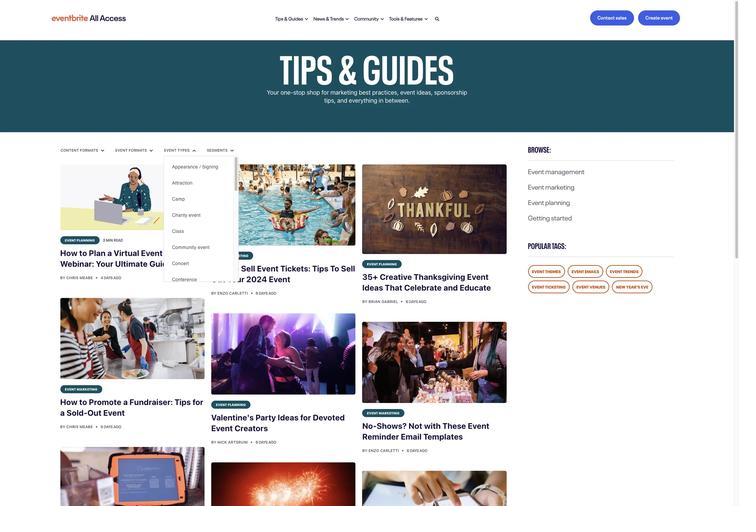 Task type: describe. For each thing, give the bounding box(es) containing it.
event inside valentine's party ideas for devoted event creators
[[211, 424, 233, 433]]

event themes link
[[528, 265, 565, 278]]

event venues
[[577, 284, 606, 290]]

content formats button
[[60, 148, 105, 153]]

and inside your one-stop shop for marketing best practices, event ideas, sponsorship tips, and everything in between.
[[338, 97, 348, 104]]

by nick artsruni
[[211, 440, 249, 444]]

conference link
[[164, 272, 234, 288]]

6 days ago for promote
[[101, 424, 121, 429]]

segments button
[[207, 148, 234, 153]]

days for ideas
[[259, 439, 268, 445]]

by for no-shows? not with these event reminder email templates
[[363, 449, 368, 453]]

by for how to plan a virtual event or webinar: your ultimate guide
[[60, 275, 65, 280]]

4 days ago
[[101, 275, 121, 280]]

event guests and food vendor image
[[363, 322, 507, 403]]

community for community
[[355, 15, 379, 21]]

ideas inside 35+ creative thanksgiving event ideas that celebrate and educate
[[363, 283, 383, 292]]

emails
[[585, 268, 600, 274]]

1 vertical spatial tips & guides
[[280, 35, 455, 95]]

event inside popup button
[[115, 148, 128, 152]]

contact sales
[[598, 14, 627, 20]]

event marketing for no-shows? not with these event reminder email templates
[[367, 411, 400, 415]]

out inside how to sell event tickets: tips to sell out your 2024 event
[[211, 275, 226, 284]]

by nick artsruni link
[[211, 440, 249, 444]]

getting started link
[[528, 212, 572, 222]]

tools & features link
[[387, 11, 431, 25]]

artsruni
[[228, 440, 248, 444]]

event formats button
[[115, 148, 153, 153]]

appearance
[[172, 164, 198, 169]]

appearance / signing link
[[164, 159, 234, 175]]

thanksgiving
[[414, 272, 466, 282]]

browse:
[[528, 143, 552, 155]]

everything
[[349, 97, 378, 104]]

trends
[[330, 15, 344, 21]]

new year's eve link
[[613, 281, 653, 293]]

your one-stop shop for marketing best practices, event ideas, sponsorship tips, and everything in between.
[[267, 89, 468, 104]]

party
[[256, 413, 276, 422]]

contact
[[598, 14, 615, 20]]

min
[[106, 237, 113, 243]]

content formats
[[61, 148, 99, 152]]

1 to from the left
[[231, 264, 239, 273]]

ticketing
[[546, 284, 566, 290]]

fireworks over a well-planned event image
[[211, 463, 356, 506]]

concert link
[[164, 255, 234, 272]]

2 sell from the left
[[341, 264, 355, 273]]

logo eventbrite image
[[51, 12, 127, 24]]

by chris meabe for webinar:
[[60, 275, 94, 280]]

no-shows? not with these event reminder email templates
[[363, 421, 490, 441]]

event revenue metrics image
[[363, 471, 507, 506]]

event ticketing link
[[528, 281, 570, 293]]

sponsorship
[[435, 89, 468, 96]]

event types
[[164, 148, 191, 152]]

management
[[546, 166, 585, 176]]

brian
[[369, 299, 381, 304]]

year's
[[627, 284, 641, 290]]

popular tags:
[[528, 239, 567, 251]]

features
[[405, 15, 423, 21]]

getting
[[528, 212, 550, 222]]

sales
[[616, 14, 627, 20]]

planning up started on the top right of page
[[546, 197, 570, 207]]

by for how to promote a fundraiser: tips for a sold-out event
[[60, 424, 65, 429]]

creative
[[380, 272, 412, 282]]

tips,
[[324, 97, 336, 104]]

for inside your one-stop shop for marketing best practices, event ideas, sponsorship tips, and everything in between.
[[322, 89, 329, 96]]

news & trends
[[314, 15, 344, 21]]

days for thanksgiving
[[409, 299, 418, 304]]

event inside your one-stop shop for marketing best practices, event ideas, sponsorship tips, and everything in between.
[[401, 89, 416, 96]]

6 for creative
[[406, 299, 409, 304]]

stop
[[294, 89, 305, 96]]

by chris meabe for a
[[60, 424, 94, 429]]

templates
[[424, 432, 463, 441]]

event inside the how to promote a fundraiser: tips for a sold-out event
[[103, 408, 125, 417]]

gabriel
[[382, 299, 398, 304]]

6 days ago for sell
[[256, 290, 277, 296]]

charity event link
[[164, 207, 234, 223]]

1 sell from the left
[[241, 264, 255, 273]]

venues
[[590, 284, 606, 290]]

for inside the how to promote a fundraiser: tips for a sold-out event
[[193, 397, 204, 407]]

4
[[101, 275, 103, 280]]

concert
[[172, 261, 189, 266]]

for inside valentine's party ideas for devoted event creators
[[301, 413, 311, 422]]

event ticketing
[[532, 284, 566, 290]]

6 for party
[[256, 439, 258, 445]]

email
[[401, 432, 422, 441]]

ago for ideas
[[269, 439, 277, 445]]

event for create event
[[661, 14, 673, 20]]

by for how to sell event tickets: tips to sell out your 2024 event
[[211, 291, 217, 295]]

chris for a
[[66, 424, 79, 429]]

news
[[314, 15, 325, 21]]

how to sell event tickets: tips to sell out your 2024 event link
[[211, 260, 356, 289]]

search icon image
[[435, 17, 440, 22]]

by for valentine's party ideas for devoted event creators
[[211, 440, 217, 444]]

create event link
[[639, 10, 681, 26]]

charity event
[[172, 212, 201, 218]]

ipad with event qr code image
[[60, 447, 205, 506]]

tips inside how to sell event tickets: tips to sell out your 2024 event
[[312, 264, 329, 273]]

community for community event
[[172, 245, 197, 250]]

no-
[[363, 421, 377, 431]]

to for promote
[[79, 397, 87, 407]]

by chris meabe link for webinar:
[[60, 275, 94, 280]]

attraction
[[172, 180, 193, 186]]

35+
[[363, 272, 378, 282]]

to for plan
[[79, 248, 87, 258]]

event inside the how to plan a virtual event or webinar: your ultimate guide
[[141, 248, 163, 258]]

planning for how to plan a virtual event or webinar: your ultimate guide
[[77, 237, 95, 242]]

camp
[[172, 196, 185, 202]]

event planning for how to plan a virtual event or webinar: your ultimate guide
[[65, 237, 95, 242]]

2024
[[247, 275, 267, 284]]

shop
[[307, 89, 320, 96]]

marketing for how to promote a fundraiser: tips for a sold-out event
[[77, 387, 98, 391]]

segments
[[207, 148, 229, 152]]

guide
[[150, 259, 172, 268]]

contact sales link
[[591, 10, 635, 26]]

a for virtual
[[107, 248, 112, 258]]

ago for thanksgiving
[[419, 299, 427, 304]]

event types button
[[164, 148, 196, 153]]

create event
[[646, 14, 673, 20]]

camp link
[[164, 191, 234, 207]]

valentine's party ideas for devoted event creators link
[[211, 409, 356, 438]]

by enzo carletti for shows?
[[363, 449, 400, 453]]

event planning link for 35+ creative thanksgiving event ideas that celebrate and educate
[[363, 260, 402, 268]]

your inside your one-stop shop for marketing best practices, event ideas, sponsorship tips, and everything in between.
[[267, 89, 279, 96]]

event trends
[[610, 268, 639, 274]]

ago for sell
[[269, 290, 277, 296]]

by chris meabe link for a
[[60, 424, 94, 429]]

content
[[61, 148, 79, 152]]

attraction link
[[164, 175, 234, 191]]

class link
[[164, 223, 234, 239]]

not
[[409, 421, 423, 431]]

tips & guides inside "tips & guides" link
[[275, 15, 303, 21]]

planning for 35+ creative thanksgiving event ideas that celebrate and educate
[[379, 262, 397, 266]]

6 days ago for ideas
[[256, 439, 277, 445]]

charity
[[172, 212, 188, 218]]

community link
[[352, 11, 387, 25]]

event emails link
[[568, 265, 604, 278]]

carletti for shows?
[[381, 449, 399, 453]]

sold-
[[67, 408, 87, 417]]

ago for not
[[420, 448, 428, 453]]

signing
[[202, 164, 218, 169]]



Task type: vqa. For each thing, say whether or not it's contained in the screenshot.
location
no



Task type: locate. For each thing, give the bounding box(es) containing it.
how to promote a fundraiser: tips for a sold-out event link
[[60, 393, 205, 422]]

2 horizontal spatial arrow image
[[192, 149, 196, 152]]

0 horizontal spatial guides
[[289, 15, 303, 21]]

arrow image inside community link
[[381, 18, 384, 20]]

& left best
[[339, 35, 358, 95]]

1 horizontal spatial by enzo carletti
[[363, 449, 400, 453]]

plan
[[89, 248, 106, 258]]

0 horizontal spatial to
[[231, 264, 239, 273]]

event marketing link for how to promote a fundraiser: tips for a sold-out event
[[60, 385, 102, 393]]

event marketing link
[[528, 181, 575, 191], [211, 252, 253, 260], [60, 385, 102, 393], [363, 409, 405, 417]]

segments element
[[164, 156, 239, 288]]

0 vertical spatial guides
[[289, 15, 303, 21]]

sell up 2024
[[241, 264, 255, 273]]

arrow image inside "tips & guides" link
[[305, 18, 308, 20]]

and right tips,
[[338, 97, 348, 104]]

arrow image right trends
[[346, 18, 349, 20]]

new year's eve
[[617, 284, 649, 290]]

arrow image inside event formats popup button
[[150, 149, 153, 152]]

0 horizontal spatial by enzo carletti
[[211, 291, 249, 295]]

2 to from the left
[[331, 264, 340, 273]]

class
[[172, 229, 184, 234]]

community inside the community event link
[[172, 245, 197, 250]]

2 arrow image from the left
[[425, 18, 428, 20]]

0 vertical spatial how
[[60, 248, 78, 258]]

0 horizontal spatial carletti
[[229, 291, 248, 295]]

by enzo carletti link down reminder
[[363, 449, 400, 453]]

conference
[[172, 277, 197, 282]]

1 chris from the top
[[66, 275, 79, 280]]

event planning up valentine's
[[216, 402, 246, 407]]

1 horizontal spatial arrow image
[[381, 18, 384, 20]]

enzo down conference link
[[218, 291, 228, 295]]

meabe
[[80, 275, 93, 280], [80, 424, 93, 429]]

by chris meabe down sold-
[[60, 424, 94, 429]]

2 vertical spatial for
[[301, 413, 311, 422]]

ideas down 35+
[[363, 283, 383, 292]]

how for how to plan a virtual event or webinar: your ultimate guide
[[60, 248, 78, 258]]

your left 2024
[[227, 275, 245, 284]]

1 horizontal spatial to
[[331, 264, 340, 273]]

between.
[[385, 97, 410, 104]]

1 by chris meabe from the top
[[60, 275, 94, 280]]

6 down creators
[[256, 439, 258, 445]]

ago down the how to promote a fundraiser: tips for a sold-out event
[[114, 424, 121, 429]]

2 horizontal spatial your
[[267, 89, 279, 96]]

event inside popup button
[[164, 148, 177, 152]]

6 down 2024
[[256, 290, 258, 296]]

lots of people at a pool party image
[[211, 164, 356, 246]]

event planning link for valentine's party ideas for devoted event creators
[[211, 401, 251, 409]]

a left sold-
[[60, 408, 65, 417]]

carletti for to
[[229, 291, 248, 295]]

& right tools
[[401, 15, 404, 21]]

your inside the how to plan a virtual event or webinar: your ultimate guide
[[96, 259, 113, 268]]

these
[[443, 421, 466, 431]]

trends
[[624, 268, 639, 274]]

formats inside popup button
[[129, 148, 147, 152]]

formats inside dropdown button
[[80, 148, 98, 152]]

0 vertical spatial to
[[79, 248, 87, 258]]

a
[[107, 248, 112, 258], [123, 397, 128, 407], [60, 408, 65, 417]]

to inside the how to promote a fundraiser: tips for a sold-out event
[[79, 397, 87, 407]]

event marketing link for how to sell event tickets: tips to sell out your 2024 event
[[211, 252, 253, 260]]

marketing inside your one-stop shop for marketing best practices, event ideas, sponsorship tips, and everything in between.
[[331, 89, 358, 96]]

2 arrow image from the left
[[150, 149, 153, 152]]

tickets:
[[281, 264, 311, 273]]

6
[[256, 290, 258, 296], [406, 299, 409, 304], [101, 424, 103, 429], [256, 439, 258, 445], [407, 448, 409, 453]]

marketing up shows?
[[379, 411, 400, 415]]

event planning for valentine's party ideas for devoted event creators
[[216, 402, 246, 407]]

2 meabe from the top
[[80, 424, 93, 429]]

create
[[646, 14, 661, 20]]

1 vertical spatial by enzo carletti
[[363, 449, 400, 453]]

how to sell event tickets: tips to sell out your 2024 event
[[211, 264, 355, 284]]

1 vertical spatial guides
[[363, 35, 455, 95]]

ago for promote
[[114, 424, 121, 429]]

by chris meabe link down sold-
[[60, 424, 94, 429]]

event marketing
[[528, 181, 575, 191], [216, 253, 249, 258], [65, 387, 98, 391], [367, 411, 400, 415]]

event for charity event
[[189, 212, 201, 218]]

ago down "email"
[[420, 448, 428, 453]]

6 days ago down 2024
[[256, 290, 277, 296]]

marketing down event management
[[546, 181, 575, 191]]

1 horizontal spatial for
[[301, 413, 311, 422]]

educate
[[460, 283, 491, 292]]

arrow image right content formats
[[101, 149, 104, 152]]

0 vertical spatial ideas
[[363, 283, 383, 292]]

6 days ago
[[256, 290, 277, 296], [406, 299, 427, 304], [101, 424, 121, 429], [256, 439, 277, 445], [407, 448, 428, 453]]

new
[[617, 284, 626, 290]]

1 vertical spatial carletti
[[381, 449, 399, 453]]

1 vertical spatial your
[[96, 259, 113, 268]]

/
[[200, 164, 201, 169]]

1 by chris meabe link from the top
[[60, 275, 94, 280]]

0 horizontal spatial your
[[96, 259, 113, 268]]

chris down sold-
[[66, 424, 79, 429]]

by
[[60, 275, 65, 280], [211, 291, 217, 295], [363, 299, 368, 304], [60, 424, 65, 429], [211, 440, 217, 444], [363, 449, 368, 453]]

best
[[359, 89, 371, 96]]

0 vertical spatial enzo
[[218, 291, 228, 295]]

2 horizontal spatial a
[[123, 397, 128, 407]]

community up "concert" at the bottom left of page
[[172, 245, 197, 250]]

event marketing for how to sell event tickets: tips to sell out your 2024 event
[[216, 253, 249, 258]]

meabe for your
[[80, 275, 93, 280]]

by chris meabe
[[60, 275, 94, 280], [60, 424, 94, 429]]

arrow image left tools
[[381, 18, 384, 20]]

formats for content
[[80, 148, 98, 152]]

ago down celebrate
[[419, 299, 427, 304]]

event up between.
[[401, 89, 416, 96]]

started
[[552, 212, 572, 222]]

1 vertical spatial for
[[193, 397, 204, 407]]

event marketing for how to promote a fundraiser: tips for a sold-out event
[[65, 387, 98, 391]]

to inside the how to plan a virtual event or webinar: your ultimate guide
[[79, 248, 87, 258]]

planning up creative
[[379, 262, 397, 266]]

tips & guides
[[275, 15, 303, 21], [280, 35, 455, 95]]

arrow image for guides
[[305, 18, 308, 20]]

and inside 35+ creative thanksgiving event ideas that celebrate and educate
[[444, 283, 458, 292]]

6 days ago for not
[[407, 448, 428, 453]]

tags:
[[552, 239, 567, 251]]

a inside the how to plan a virtual event or webinar: your ultimate guide
[[107, 248, 112, 258]]

planning up plan
[[77, 237, 95, 242]]

arrow image left news
[[305, 18, 308, 20]]

a right plan
[[107, 248, 112, 258]]

how for how to sell event tickets: tips to sell out your 2024 event
[[211, 264, 229, 273]]

how
[[60, 248, 78, 258], [211, 264, 229, 273], [60, 397, 78, 407]]

2 chris from the top
[[66, 424, 79, 429]]

by chris meabe link
[[60, 275, 94, 280], [60, 424, 94, 429]]

1 vertical spatial by chris meabe link
[[60, 424, 94, 429]]

how up webinar:
[[60, 248, 78, 258]]

0 horizontal spatial formats
[[80, 148, 98, 152]]

ideas,
[[417, 89, 433, 96]]

event planning link up valentine's
[[211, 401, 251, 409]]

guides
[[289, 15, 303, 21], [363, 35, 455, 95]]

0 vertical spatial community
[[355, 15, 379, 21]]

by enzo carletti down reminder
[[363, 449, 400, 453]]

days down promote
[[104, 424, 113, 429]]

arrow image for event formats
[[150, 149, 153, 152]]

6 days ago for thanksgiving
[[406, 299, 427, 304]]

0 vertical spatial by enzo carletti
[[211, 291, 249, 295]]

event planning up plan
[[65, 237, 95, 242]]

event management link
[[528, 166, 585, 176]]

ideas
[[363, 283, 383, 292], [278, 413, 299, 422]]

0 vertical spatial tips & guides
[[275, 15, 303, 21]]

0 horizontal spatial arrow image
[[346, 18, 349, 20]]

one-
[[281, 89, 294, 96]]

tips & guides link
[[273, 11, 311, 25]]

2 to from the top
[[79, 397, 87, 407]]

to up sold-
[[79, 397, 87, 407]]

read
[[114, 237, 123, 243]]

arrow image inside news & trends link
[[346, 18, 349, 20]]

community
[[355, 15, 379, 21], [172, 245, 197, 250]]

arrow image for event types
[[192, 149, 196, 152]]

1 horizontal spatial sell
[[341, 264, 355, 273]]

types
[[178, 148, 190, 152]]

event for community event
[[198, 245, 210, 250]]

1 horizontal spatial ideas
[[363, 283, 383, 292]]

1 arrow image from the left
[[101, 149, 104, 152]]

arrow image
[[231, 149, 234, 152]]

2 horizontal spatial for
[[322, 89, 329, 96]]

2 formats from the left
[[129, 148, 147, 152]]

formats
[[80, 148, 98, 152], [129, 148, 147, 152]]

meabe left '4'
[[80, 275, 93, 280]]

formats for event
[[129, 148, 147, 152]]

out down promote
[[87, 408, 102, 417]]

0 vertical spatial by chris meabe link
[[60, 275, 94, 280]]

how for how to promote a fundraiser: tips for a sold-out event
[[60, 397, 78, 407]]

arrow image for community
[[381, 18, 384, 20]]

1 horizontal spatial arrow image
[[150, 149, 153, 152]]

ago for plan
[[114, 275, 121, 280]]

planning up valentine's
[[228, 402, 246, 407]]

1 arrow image from the left
[[346, 18, 349, 20]]

or
[[165, 248, 172, 258]]

event inside no-shows? not with these event reminder email templates
[[468, 421, 490, 431]]

event planning link up plan
[[60, 236, 100, 244]]

people laughing while serving food image
[[60, 298, 205, 379]]

community left tools
[[355, 15, 379, 21]]

0 vertical spatial carletti
[[229, 291, 248, 295]]

to
[[79, 248, 87, 258], [79, 397, 87, 407]]

arrow image for content formats
[[101, 149, 104, 152]]

promote
[[89, 397, 122, 407]]

event marketing link for no-shows? not with these event reminder email templates
[[363, 409, 405, 417]]

creators
[[235, 424, 268, 433]]

by enzo carletti for to
[[211, 291, 249, 295]]

to
[[231, 264, 239, 273], [331, 264, 340, 273]]

1 formats from the left
[[80, 148, 98, 152]]

0 horizontal spatial for
[[193, 397, 204, 407]]

1 horizontal spatial a
[[107, 248, 112, 258]]

2 vertical spatial a
[[60, 408, 65, 417]]

enzo for no-shows? not with these event reminder email templates
[[369, 449, 379, 453]]

1 vertical spatial by enzo carletti link
[[363, 449, 400, 453]]

1 horizontal spatial your
[[227, 275, 245, 284]]

0 horizontal spatial arrow image
[[305, 18, 308, 20]]

to up webinar:
[[79, 248, 87, 258]]

6 for shows?
[[407, 448, 409, 453]]

for
[[322, 89, 329, 96], [193, 397, 204, 407], [301, 413, 311, 422]]

by chris meabe link down webinar:
[[60, 275, 94, 280]]

celebrate
[[405, 283, 442, 292]]

1 horizontal spatial out
[[211, 275, 226, 284]]

2 arrow image from the left
[[381, 18, 384, 20]]

event planning link up 35+
[[363, 260, 402, 268]]

1 horizontal spatial enzo
[[369, 449, 379, 453]]

1 vertical spatial to
[[79, 397, 87, 407]]

event
[[661, 14, 673, 20], [401, 89, 416, 96], [189, 212, 201, 218], [198, 245, 210, 250]]

how up sold-
[[60, 397, 78, 407]]

event trends link
[[606, 265, 643, 278]]

35+ creative thanksgiving event ideas that celebrate and educate
[[363, 272, 491, 292]]

ago right '4'
[[114, 275, 121, 280]]

days for promote
[[104, 424, 113, 429]]

marketing up promote
[[77, 387, 98, 391]]

event inside 35+ creative thanksgiving event ideas that celebrate and educate
[[467, 272, 489, 282]]

in
[[379, 97, 384, 104]]

virtual
[[114, 248, 139, 258]]

marketing up tips,
[[331, 89, 358, 96]]

sell left 35+
[[341, 264, 355, 273]]

tips
[[275, 15, 284, 21], [280, 35, 333, 95], [312, 264, 329, 273], [175, 397, 191, 407]]

nick
[[218, 440, 227, 444]]

days down 2024
[[259, 290, 268, 296]]

arrow image left the search icon
[[425, 18, 428, 20]]

chris down webinar:
[[66, 275, 79, 280]]

0 horizontal spatial by enzo carletti link
[[211, 291, 249, 295]]

your inside how to sell event tickets: tips to sell out your 2024 event
[[227, 275, 245, 284]]

out inside the how to promote a fundraiser: tips for a sold-out event
[[87, 408, 102, 417]]

0 horizontal spatial and
[[338, 97, 348, 104]]

1 vertical spatial chris
[[66, 424, 79, 429]]

3
[[103, 237, 105, 243]]

event planning up 35+
[[367, 262, 397, 266]]

planning for valentine's party ideas for devoted event creators
[[228, 402, 246, 407]]

0 horizontal spatial out
[[87, 408, 102, 417]]

arrow image for news & trends
[[346, 18, 349, 20]]

& for "tips & guides" link
[[285, 15, 288, 21]]

how inside the how to promote a fundraiser: tips for a sold-out event
[[60, 397, 78, 407]]

event planning for 35+ creative thanksgiving event ideas that celebrate and educate
[[367, 262, 397, 266]]

1 vertical spatial out
[[87, 408, 102, 417]]

1 vertical spatial enzo
[[369, 449, 379, 453]]

& right news
[[326, 15, 329, 21]]

3 arrow image from the left
[[192, 149, 196, 152]]

6 days ago down creators
[[256, 439, 277, 445]]

your down plan
[[96, 259, 113, 268]]

marketing
[[331, 89, 358, 96], [546, 181, 575, 191], [228, 253, 249, 258], [77, 387, 98, 391], [379, 411, 400, 415]]

chris for webinar:
[[66, 275, 79, 280]]

1 meabe from the top
[[80, 275, 93, 280]]

0 vertical spatial meabe
[[80, 275, 93, 280]]

0 vertical spatial by enzo carletti link
[[211, 291, 249, 295]]

no-shows? not with these event reminder email templates link
[[363, 417, 507, 446]]

ideas right party
[[278, 413, 299, 422]]

1 vertical spatial and
[[444, 283, 458, 292]]

0 horizontal spatial ideas
[[278, 413, 299, 422]]

by chris meabe down webinar:
[[60, 275, 94, 280]]

enzo down reminder
[[369, 449, 379, 453]]

0 horizontal spatial enzo
[[218, 291, 228, 295]]

event down the class link
[[198, 245, 210, 250]]

&
[[285, 15, 288, 21], [326, 15, 329, 21], [401, 15, 404, 21], [339, 35, 358, 95]]

and down thanksgiving
[[444, 283, 458, 292]]

1 to from the top
[[79, 248, 87, 258]]

0 vertical spatial and
[[338, 97, 348, 104]]

days down "email"
[[410, 448, 419, 453]]

event planning link up getting started
[[528, 197, 570, 207]]

days down celebrate
[[409, 299, 418, 304]]

days for sell
[[259, 290, 268, 296]]

& for news & trends link
[[326, 15, 329, 21]]

arrow image inside event types popup button
[[192, 149, 196, 152]]

35+ creative thanksgiving event ideas that celebrate and educate link
[[363, 268, 507, 297]]

arrow image inside content formats dropdown button
[[101, 149, 104, 152]]

by enzo carletti link down 2024
[[211, 291, 249, 295]]

meabe down sold-
[[80, 424, 93, 429]]

by enzo carletti down 2024
[[211, 291, 249, 295]]

arrow image right types
[[192, 149, 196, 152]]

arrow image inside the tools & features link
[[425, 18, 428, 20]]

event right charity
[[189, 212, 201, 218]]

couple dancing in nightclub image
[[211, 313, 356, 395]]

by for 35+ creative thanksgiving event ideas that celebrate and educate
[[363, 299, 368, 304]]

1 horizontal spatial formats
[[129, 148, 147, 152]]

6 days ago down "email"
[[407, 448, 428, 453]]

your
[[267, 89, 279, 96], [96, 259, 113, 268], [227, 275, 245, 284]]

days for not
[[410, 448, 419, 453]]

0 vertical spatial for
[[322, 89, 329, 96]]

days right '4'
[[104, 275, 113, 280]]

2 vertical spatial your
[[227, 275, 245, 284]]

& for the tools & features link
[[401, 15, 404, 21]]

community inside community link
[[355, 15, 379, 21]]

2 by chris meabe from the top
[[60, 424, 94, 429]]

ago down how to sell event tickets: tips to sell out your 2024 event link
[[269, 290, 277, 296]]

0 vertical spatial by chris meabe
[[60, 275, 94, 280]]

arrow image
[[346, 18, 349, 20], [381, 18, 384, 20]]

2 vertical spatial how
[[60, 397, 78, 407]]

arrow image for features
[[425, 18, 428, 20]]

6 days ago down promote
[[101, 424, 121, 429]]

1 arrow image from the left
[[305, 18, 308, 20]]

0 horizontal spatial sell
[[241, 264, 255, 273]]

ideas inside valentine's party ideas for devoted event creators
[[278, 413, 299, 422]]

0 vertical spatial chris
[[66, 275, 79, 280]]

marketing up 2024
[[228, 253, 249, 258]]

0 vertical spatial out
[[211, 275, 226, 284]]

0 vertical spatial a
[[107, 248, 112, 258]]

arrow image
[[305, 18, 308, 20], [425, 18, 428, 20]]

by enzo carletti link for shows?
[[363, 449, 400, 453]]

how down the community event link
[[211, 264, 229, 273]]

6 for to
[[101, 424, 103, 429]]

1 horizontal spatial guides
[[363, 35, 455, 95]]

arrow image right event formats
[[150, 149, 153, 152]]

event planning up getting started
[[528, 197, 570, 207]]

out down concert "link"
[[211, 275, 226, 284]]

shows?
[[377, 421, 407, 431]]

by brian gabriel link
[[363, 299, 399, 304]]

arrow image
[[101, 149, 104, 152], [150, 149, 153, 152], [192, 149, 196, 152]]

0 horizontal spatial a
[[60, 408, 65, 417]]

1 vertical spatial meabe
[[80, 424, 93, 429]]

popular
[[528, 239, 551, 251]]

event right create
[[661, 14, 673, 20]]

6 down "email"
[[407, 448, 409, 453]]

event venues link
[[573, 281, 610, 293]]

2 by chris meabe link from the top
[[60, 424, 94, 429]]

marketing for how to sell event tickets: tips to sell out your 2024 event
[[228, 253, 249, 258]]

event inside 'link'
[[577, 284, 589, 290]]

ago down valentine's party ideas for devoted event creators
[[269, 439, 277, 445]]

marketing for no-shows? not with these event reminder email templates
[[379, 411, 400, 415]]

6 down promote
[[101, 424, 103, 429]]

a right promote
[[123, 397, 128, 407]]

how to promote a fundraiser: tips for a sold-out event
[[60, 397, 204, 417]]

0 vertical spatial your
[[267, 89, 279, 96]]

1 horizontal spatial by enzo carletti link
[[363, 449, 400, 453]]

how inside the how to plan a virtual event or webinar: your ultimate guide
[[60, 248, 78, 258]]

your left one- on the top of the page
[[267, 89, 279, 96]]

& left news
[[285, 15, 288, 21]]

community event link
[[164, 239, 234, 255]]

event
[[115, 148, 128, 152], [164, 148, 177, 152], [528, 166, 545, 176], [528, 181, 545, 191], [528, 197, 545, 207], [65, 237, 76, 242], [141, 248, 163, 258], [216, 253, 227, 258], [367, 262, 378, 266], [257, 264, 279, 273], [532, 268, 545, 274], [572, 268, 585, 274], [610, 268, 623, 274], [467, 272, 489, 282], [269, 275, 291, 284], [532, 284, 545, 290], [577, 284, 589, 290], [65, 387, 76, 391], [216, 402, 227, 407], [103, 408, 125, 417], [367, 411, 378, 415], [468, 421, 490, 431], [211, 424, 233, 433]]

1 vertical spatial by chris meabe
[[60, 424, 94, 429]]

1 horizontal spatial community
[[355, 15, 379, 21]]

enzo for how to sell event tickets: tips to sell out your 2024 event
[[218, 291, 228, 295]]

by brian gabriel
[[363, 299, 399, 304]]

carletti down 2024
[[229, 291, 248, 295]]

0 horizontal spatial arrow image
[[101, 149, 104, 152]]

1 vertical spatial ideas
[[278, 413, 299, 422]]

a for fundraiser:
[[123, 397, 128, 407]]

carletti down reminder
[[381, 449, 399, 453]]

meabe for sold-
[[80, 424, 93, 429]]

days for plan
[[104, 275, 113, 280]]

6 days ago down celebrate
[[406, 299, 427, 304]]

tips inside the how to promote a fundraiser: tips for a sold-out event
[[175, 397, 191, 407]]

how inside how to sell event tickets: tips to sell out your 2024 event
[[211, 264, 229, 273]]

6 right gabriel on the bottom of the page
[[406, 299, 409, 304]]

1 horizontal spatial carletti
[[381, 449, 399, 453]]

1 vertical spatial community
[[172, 245, 197, 250]]

fundraiser:
[[130, 397, 173, 407]]

3 min read
[[103, 237, 123, 243]]

event planning link for how to plan a virtual event or webinar: your ultimate guide
[[60, 236, 100, 244]]

1 vertical spatial how
[[211, 264, 229, 273]]

days down creators
[[259, 439, 268, 445]]

1 vertical spatial a
[[123, 397, 128, 407]]

by enzo carletti link for to
[[211, 291, 249, 295]]

1 horizontal spatial arrow image
[[425, 18, 428, 20]]

6 for to
[[256, 290, 258, 296]]

1 horizontal spatial and
[[444, 283, 458, 292]]

0 horizontal spatial community
[[172, 245, 197, 250]]

devoted
[[313, 413, 345, 422]]



